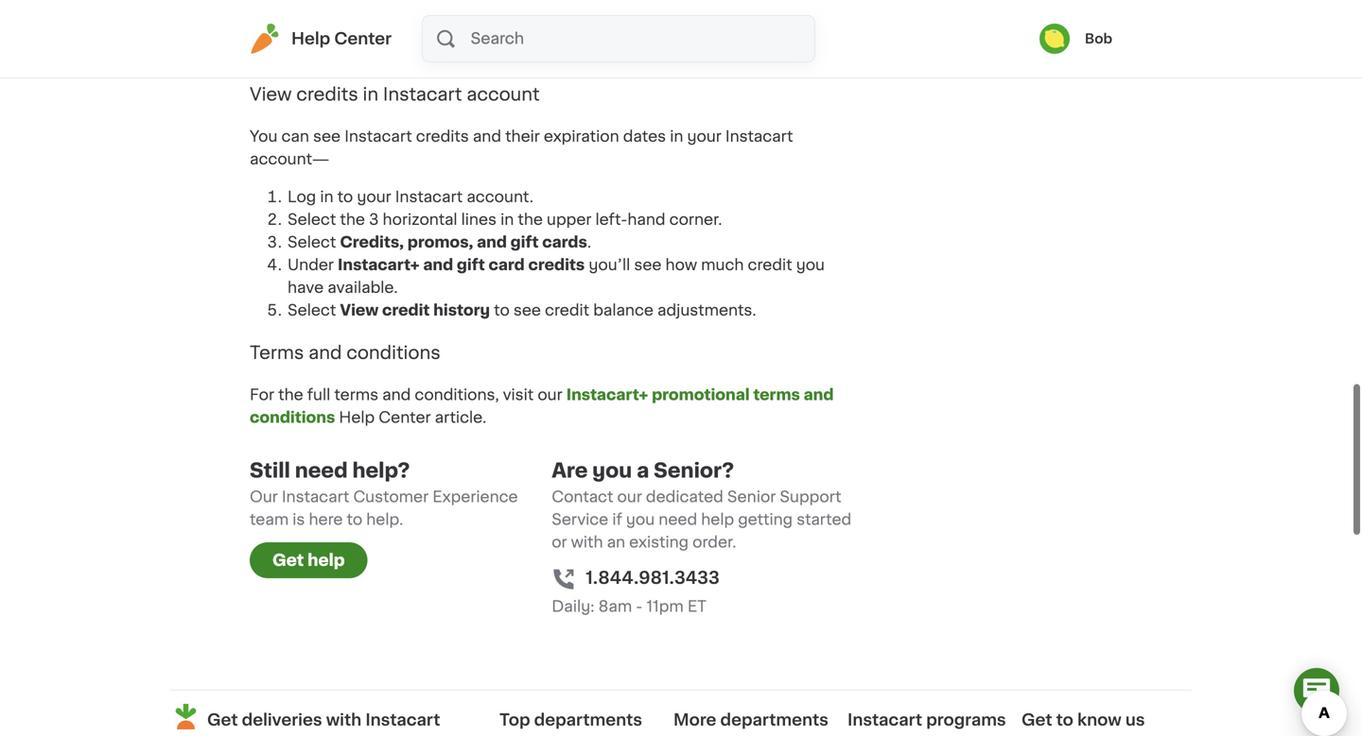Task type: describe. For each thing, give the bounding box(es) containing it.
that
[[823, 22, 854, 37]]

line
[[320, 22, 347, 37]]

to inside the line item under the subtotal shows the amount of instacart credits that applied to your order.
[[348, 45, 364, 60]]

hand
[[628, 212, 666, 228]]

1 select from the top
[[288, 212, 336, 228]]

see inside you'll see how much credit you have available.
[[634, 258, 662, 273]]

help for help center article.
[[339, 411, 375, 426]]

with inside are you a senior? contact our dedicated senior support service if you need help getting started or with an existing order.
[[571, 536, 603, 551]]

0 vertical spatial our
[[538, 388, 563, 403]]

have
[[288, 281, 324, 296]]

bob link
[[1040, 24, 1113, 54]]

Search search field
[[469, 16, 815, 61]]

instacart+ promotional terms and conditions link
[[250, 388, 834, 426]]

under
[[388, 22, 433, 37]]

horizontal
[[383, 212, 457, 228]]

getting
[[738, 513, 793, 528]]

view credits in instacart account
[[250, 85, 540, 103]]

for
[[250, 388, 274, 403]]

balance
[[593, 303, 654, 318]]

log in to your instacart account. select the 3 horizontal lines in the upper left-hand corner. select credits, promos, and gift cards .
[[288, 190, 722, 250]]

help center article.
[[335, 411, 487, 426]]

senior
[[727, 490, 776, 505]]

you'll
[[589, 258, 630, 273]]

to left know
[[1056, 713, 1074, 729]]

experience
[[433, 490, 518, 505]]

senior?
[[654, 461, 734, 481]]

1 horizontal spatial view
[[340, 303, 379, 318]]

get deliveries with instacart
[[207, 713, 440, 729]]

daily:
[[552, 600, 595, 615]]

to inside still need help? our instacart customer experience team is here to help.
[[347, 513, 362, 528]]

under instacart+ and gift card credits
[[288, 258, 585, 273]]

conditions inside instacart+ promotional terms and conditions
[[250, 411, 335, 426]]

more departments
[[674, 713, 829, 729]]

our inside are you a senior? contact our dedicated senior support service if you need help getting started or with an existing order.
[[617, 490, 642, 505]]

dedicated
[[646, 490, 724, 505]]

can
[[281, 129, 309, 144]]

.
[[587, 235, 591, 250]]

0 vertical spatial view
[[250, 85, 292, 103]]

deliveries
[[242, 713, 322, 729]]

terms and conditions
[[250, 344, 441, 362]]

gift inside log in to your instacart account. select the 3 horizontal lines in the upper left-hand corner. select credits, promos, and gift cards .
[[511, 235, 539, 250]]

get for get deliveries with instacart
[[207, 713, 238, 729]]

1 vertical spatial with
[[326, 713, 362, 729]]

credits,
[[340, 235, 404, 250]]

help inside button
[[308, 553, 345, 569]]

left-
[[596, 212, 628, 228]]

you
[[250, 129, 278, 144]]

daily: 8am - 11pm et
[[552, 600, 707, 615]]

in down help center
[[363, 85, 379, 103]]

subtotal
[[465, 22, 528, 37]]

select view credit history to see credit balance adjustments.
[[288, 303, 756, 318]]

account.
[[467, 190, 533, 205]]

much
[[701, 258, 744, 273]]

us
[[1126, 713, 1145, 729]]

need inside are you a senior? contact our dedicated senior support service if you need help getting started or with an existing order.
[[659, 513, 697, 528]]

history
[[433, 303, 490, 318]]

an
[[607, 536, 625, 551]]

programs
[[926, 713, 1006, 729]]

instacart inside still need help? our instacart customer experience team is here to help.
[[282, 490, 349, 505]]

are
[[552, 461, 588, 481]]

order. inside the line item under the subtotal shows the amount of instacart credits that applied to your order.
[[406, 45, 450, 60]]

center for help center
[[334, 31, 392, 47]]

team
[[250, 513, 289, 528]]

8am
[[599, 600, 632, 615]]

the
[[288, 22, 316, 37]]

instacart+ promotional terms and conditions
[[250, 388, 834, 426]]

started
[[797, 513, 852, 528]]

still
[[250, 461, 290, 481]]

the left full
[[278, 388, 303, 403]]

1 vertical spatial you
[[593, 461, 632, 481]]

get help
[[272, 553, 345, 569]]

full
[[307, 388, 330, 403]]

the down account.
[[518, 212, 543, 228]]

1 horizontal spatial credit
[[545, 303, 590, 318]]

user avatar image
[[1040, 24, 1070, 54]]

credit inside you'll see how much credit you have available.
[[748, 258, 792, 273]]

conditions,
[[415, 388, 499, 403]]

you inside you'll see how much credit you have available.
[[796, 258, 825, 273]]

still need help? our instacart customer experience team is here to help.
[[250, 461, 518, 528]]

departments for top departments
[[534, 713, 642, 729]]

credits inside you can see instacart credits and their expiration dates in your instacart account—
[[416, 129, 469, 144]]

available.
[[328, 281, 398, 296]]

know
[[1078, 713, 1122, 729]]

and inside log in to your instacart account. select the 3 horizontal lines in the upper left-hand corner. select credits, promos, and gift cards .
[[477, 235, 507, 250]]

visit
[[503, 388, 534, 403]]

expiration
[[544, 129, 619, 144]]

-
[[636, 600, 643, 615]]

1.844.981.3433 link
[[586, 566, 720, 592]]

and inside you can see instacart credits and their expiration dates in your instacart account—
[[473, 129, 501, 144]]

et
[[688, 600, 707, 615]]

is
[[293, 513, 305, 528]]

terms inside instacart+ promotional terms and conditions
[[753, 388, 800, 403]]

for the full terms and conditions, visit our
[[250, 388, 566, 403]]

article.
[[435, 411, 487, 426]]

bob
[[1085, 32, 1113, 45]]

get to know us
[[1022, 713, 1145, 729]]

your inside the line item under the subtotal shows the amount of instacart credits that applied to your order.
[[368, 45, 402, 60]]

see inside you can see instacart credits and their expiration dates in your instacart account—
[[313, 129, 341, 144]]

your inside log in to your instacart account. select the 3 horizontal lines in the upper left-hand corner. select credits, promos, and gift cards .
[[357, 190, 391, 205]]

center for help center article.
[[379, 411, 431, 426]]

3 select from the top
[[288, 303, 336, 318]]

get for get to know us
[[1022, 713, 1053, 729]]

departments for more departments
[[720, 713, 829, 729]]

0 vertical spatial conditions
[[346, 344, 441, 362]]



Task type: locate. For each thing, give the bounding box(es) containing it.
help
[[291, 31, 330, 47], [339, 411, 375, 426]]

credits left that
[[766, 22, 819, 37]]

help.
[[366, 513, 403, 528]]

conditions down full
[[250, 411, 335, 426]]

instacart inside the line item under the subtotal shows the amount of instacart credits that applied to your order.
[[695, 22, 762, 37]]

order. down under
[[406, 45, 450, 60]]

your up "3"
[[357, 190, 391, 205]]

credits down applied
[[296, 85, 358, 103]]

and inside instacart+ promotional terms and conditions
[[804, 388, 834, 403]]

2 vertical spatial you
[[626, 513, 655, 528]]

order. inside are you a senior? contact our dedicated senior support service if you need help getting started or with an existing order.
[[693, 536, 736, 551]]

lines
[[461, 212, 497, 228]]

and
[[473, 129, 501, 144], [477, 235, 507, 250], [423, 258, 453, 273], [309, 344, 342, 362], [382, 388, 411, 403], [804, 388, 834, 403]]

1 horizontal spatial get
[[272, 553, 304, 569]]

with right deliveries
[[326, 713, 362, 729]]

instacart
[[695, 22, 762, 37], [383, 85, 462, 103], [345, 129, 412, 144], [726, 129, 793, 144], [395, 190, 463, 205], [282, 490, 349, 505], [365, 713, 440, 729], [848, 713, 923, 729]]

0 vertical spatial select
[[288, 212, 336, 228]]

instacart programs
[[848, 713, 1006, 729]]

1 horizontal spatial our
[[617, 490, 642, 505]]

help?
[[352, 461, 410, 481]]

cards
[[542, 235, 587, 250]]

2 horizontal spatial see
[[634, 258, 662, 273]]

select up under
[[288, 235, 336, 250]]

2 vertical spatial see
[[514, 303, 541, 318]]

to
[[348, 45, 364, 60], [337, 190, 353, 205], [494, 303, 510, 318], [347, 513, 362, 528], [1056, 713, 1074, 729]]

1 vertical spatial select
[[288, 235, 336, 250]]

2 horizontal spatial get
[[1022, 713, 1053, 729]]

0 vertical spatial instacart+
[[338, 258, 420, 273]]

credit right much
[[748, 258, 792, 273]]

center inside 'link'
[[334, 31, 392, 47]]

account
[[467, 85, 540, 103]]

2 terms from the left
[[753, 388, 800, 403]]

1 horizontal spatial instacart+
[[566, 388, 648, 403]]

here
[[309, 513, 343, 528]]

2 departments from the left
[[720, 713, 829, 729]]

0 horizontal spatial see
[[313, 129, 341, 144]]

get for get help
[[272, 553, 304, 569]]

0 horizontal spatial terms
[[334, 388, 379, 403]]

amount
[[613, 22, 671, 37]]

gift up card
[[511, 235, 539, 250]]

in
[[363, 85, 379, 103], [670, 129, 683, 144], [320, 190, 334, 205], [501, 212, 514, 228]]

card
[[489, 258, 525, 273]]

instacart inside log in to your instacart account. select the 3 horizontal lines in the upper left-hand corner. select credits, promos, and gift cards .
[[395, 190, 463, 205]]

your
[[368, 45, 402, 60], [687, 129, 722, 144], [357, 190, 391, 205]]

instacart+ down credits,
[[338, 258, 420, 273]]

instacart image
[[250, 24, 280, 54]]

1 vertical spatial see
[[634, 258, 662, 273]]

more
[[674, 713, 717, 729]]

instacart+ up a
[[566, 388, 648, 403]]

help center
[[291, 31, 392, 47]]

credits down view credits in instacart account
[[416, 129, 469, 144]]

0 horizontal spatial gift
[[457, 258, 485, 273]]

0 vertical spatial center
[[334, 31, 392, 47]]

existing
[[629, 536, 689, 551]]

2 select from the top
[[288, 235, 336, 250]]

in down account.
[[501, 212, 514, 228]]

1 horizontal spatial order.
[[693, 536, 736, 551]]

applied
[[288, 45, 344, 60]]

0 horizontal spatial view
[[250, 85, 292, 103]]

0 horizontal spatial conditions
[[250, 411, 335, 426]]

credit down you'll see how much credit you have available.
[[545, 303, 590, 318]]

1 terms from the left
[[334, 388, 379, 403]]

contact
[[552, 490, 613, 505]]

need inside still need help? our instacart customer experience team is here to help.
[[295, 461, 348, 481]]

get left know
[[1022, 713, 1053, 729]]

in inside you can see instacart credits and their expiration dates in your instacart account—
[[670, 129, 683, 144]]

see right can
[[313, 129, 341, 144]]

1 vertical spatial gift
[[457, 258, 485, 273]]

1 vertical spatial instacart+
[[566, 388, 648, 403]]

0 vertical spatial need
[[295, 461, 348, 481]]

select down log
[[288, 212, 336, 228]]

1 horizontal spatial need
[[659, 513, 697, 528]]

0 horizontal spatial our
[[538, 388, 563, 403]]

11pm
[[647, 600, 684, 615]]

see left how
[[634, 258, 662, 273]]

instacart shopper app logo image
[[170, 702, 202, 733]]

0 horizontal spatial help
[[308, 553, 345, 569]]

shows
[[532, 22, 580, 37]]

gift left card
[[457, 258, 485, 273]]

select
[[288, 212, 336, 228], [288, 235, 336, 250], [288, 303, 336, 318]]

credit down available.
[[382, 303, 430, 318]]

0 horizontal spatial need
[[295, 461, 348, 481]]

credits inside the line item under the subtotal shows the amount of instacart credits that applied to your order.
[[766, 22, 819, 37]]

terms right full
[[334, 388, 379, 403]]

promotional
[[652, 388, 750, 403]]

you right if
[[626, 513, 655, 528]]

1 vertical spatial help
[[308, 553, 345, 569]]

0 horizontal spatial instacart+
[[338, 258, 420, 273]]

customer
[[353, 490, 429, 505]]

service
[[552, 513, 609, 528]]

top
[[500, 713, 530, 729]]

0 horizontal spatial with
[[326, 713, 362, 729]]

under
[[288, 258, 334, 273]]

0 horizontal spatial order.
[[406, 45, 450, 60]]

terms
[[250, 344, 304, 362]]

help for help center
[[291, 31, 330, 47]]

1 vertical spatial need
[[659, 513, 697, 528]]

0 vertical spatial help
[[291, 31, 330, 47]]

0 vertical spatial you
[[796, 258, 825, 273]]

0 vertical spatial order.
[[406, 45, 450, 60]]

view
[[250, 85, 292, 103], [340, 303, 379, 318]]

get
[[272, 553, 304, 569], [207, 713, 238, 729], [1022, 713, 1053, 729]]

credits down cards
[[528, 258, 585, 273]]

you right much
[[796, 258, 825, 273]]

3
[[369, 212, 379, 228]]

1 vertical spatial help
[[339, 411, 375, 426]]

terms right promotional at bottom
[[753, 388, 800, 403]]

help
[[701, 513, 734, 528], [308, 553, 345, 569]]

our up if
[[617, 490, 642, 505]]

1 vertical spatial conditions
[[250, 411, 335, 426]]

conditions
[[346, 344, 441, 362], [250, 411, 335, 426]]

1 horizontal spatial help
[[339, 411, 375, 426]]

upper
[[547, 212, 592, 228]]

order. down the dedicated
[[693, 536, 736, 551]]

our right visit
[[538, 388, 563, 403]]

0 vertical spatial your
[[368, 45, 402, 60]]

in right log
[[320, 190, 334, 205]]

your inside you can see instacart credits and their expiration dates in your instacart account—
[[687, 129, 722, 144]]

the line item under the subtotal shows the amount of instacart credits that applied to your order.
[[288, 22, 854, 60]]

departments right more at the bottom
[[720, 713, 829, 729]]

1 horizontal spatial see
[[514, 303, 541, 318]]

help inside help center 'link'
[[291, 31, 330, 47]]

1 vertical spatial our
[[617, 490, 642, 505]]

to down the item
[[348, 45, 364, 60]]

1 vertical spatial your
[[687, 129, 722, 144]]

terms
[[334, 388, 379, 403], [753, 388, 800, 403]]

1 vertical spatial order.
[[693, 536, 736, 551]]

their
[[505, 129, 540, 144]]

the right under
[[436, 22, 462, 37]]

1 horizontal spatial help
[[701, 513, 734, 528]]

view up you
[[250, 85, 292, 103]]

account—
[[250, 152, 329, 167]]

0 vertical spatial gift
[[511, 235, 539, 250]]

0 vertical spatial with
[[571, 536, 603, 551]]

promos,
[[408, 235, 473, 250]]

2 vertical spatial your
[[357, 190, 391, 205]]

see
[[313, 129, 341, 144], [634, 258, 662, 273], [514, 303, 541, 318]]

2 horizontal spatial credit
[[748, 258, 792, 273]]

need down the dedicated
[[659, 513, 697, 528]]

need up here
[[295, 461, 348, 481]]

your down the item
[[368, 45, 402, 60]]

your right dates
[[687, 129, 722, 144]]

1 horizontal spatial conditions
[[346, 344, 441, 362]]

of
[[675, 22, 691, 37]]

0 vertical spatial see
[[313, 129, 341, 144]]

0 horizontal spatial credit
[[382, 303, 430, 318]]

the
[[436, 22, 462, 37], [584, 22, 609, 37], [340, 212, 365, 228], [518, 212, 543, 228], [278, 388, 303, 403]]

departments
[[534, 713, 642, 729], [720, 713, 829, 729]]

need
[[295, 461, 348, 481], [659, 513, 697, 528]]

help inside are you a senior? contact our dedicated senior support service if you need help getting started or with an existing order.
[[701, 513, 734, 528]]

credits
[[766, 22, 819, 37], [296, 85, 358, 103], [416, 129, 469, 144], [528, 258, 585, 273]]

conditions up for the full terms and conditions, visit our
[[346, 344, 441, 362]]

corner.
[[670, 212, 722, 228]]

to right log
[[337, 190, 353, 205]]

help center link
[[250, 24, 392, 54]]

with down service
[[571, 536, 603, 551]]

in right dates
[[670, 129, 683, 144]]

a
[[637, 461, 649, 481]]

if
[[612, 513, 622, 528]]

1 horizontal spatial with
[[571, 536, 603, 551]]

2 vertical spatial select
[[288, 303, 336, 318]]

our
[[538, 388, 563, 403], [617, 490, 642, 505]]

the right shows in the left of the page
[[584, 22, 609, 37]]

to right here
[[347, 513, 362, 528]]

0 vertical spatial help
[[701, 513, 734, 528]]

the left "3"
[[340, 212, 365, 228]]

get inside button
[[272, 553, 304, 569]]

you'll see how much credit you have available.
[[288, 258, 825, 296]]

1.844.981.3433
[[586, 571, 720, 587]]

you
[[796, 258, 825, 273], [593, 461, 632, 481], [626, 513, 655, 528]]

item
[[351, 22, 385, 37]]

dates
[[623, 129, 666, 144]]

view down available.
[[340, 303, 379, 318]]

see down you'll see how much credit you have available.
[[514, 303, 541, 318]]

instacart+ inside instacart+ promotional terms and conditions
[[566, 388, 648, 403]]

1 vertical spatial view
[[340, 303, 379, 318]]

help down the dedicated
[[701, 513, 734, 528]]

get right the instacart shopper app logo on the left of page
[[207, 713, 238, 729]]

get help button
[[250, 543, 368, 579]]

you left a
[[593, 461, 632, 481]]

0 horizontal spatial departments
[[534, 713, 642, 729]]

center
[[334, 31, 392, 47], [379, 411, 431, 426]]

or
[[552, 536, 567, 551]]

are you a senior? contact our dedicated senior support service if you need help getting started or with an existing order.
[[552, 461, 852, 551]]

top departments
[[500, 713, 642, 729]]

to inside log in to your instacart account. select the 3 horizontal lines in the upper left-hand corner. select credits, promos, and gift cards .
[[337, 190, 353, 205]]

help down here
[[308, 553, 345, 569]]

how
[[666, 258, 697, 273]]

adjustments.
[[658, 303, 756, 318]]

0 horizontal spatial get
[[207, 713, 238, 729]]

get down is
[[272, 553, 304, 569]]

0 horizontal spatial help
[[291, 31, 330, 47]]

1 horizontal spatial departments
[[720, 713, 829, 729]]

to right history
[[494, 303, 510, 318]]

you can see instacart credits and their expiration dates in your instacart account—
[[250, 129, 793, 167]]

1 departments from the left
[[534, 713, 642, 729]]

1 horizontal spatial gift
[[511, 235, 539, 250]]

support
[[780, 490, 842, 505]]

select down "have"
[[288, 303, 336, 318]]

1 horizontal spatial terms
[[753, 388, 800, 403]]

1 vertical spatial center
[[379, 411, 431, 426]]

departments right top
[[534, 713, 642, 729]]



Task type: vqa. For each thing, say whether or not it's contained in the screenshot.
top the sam's
no



